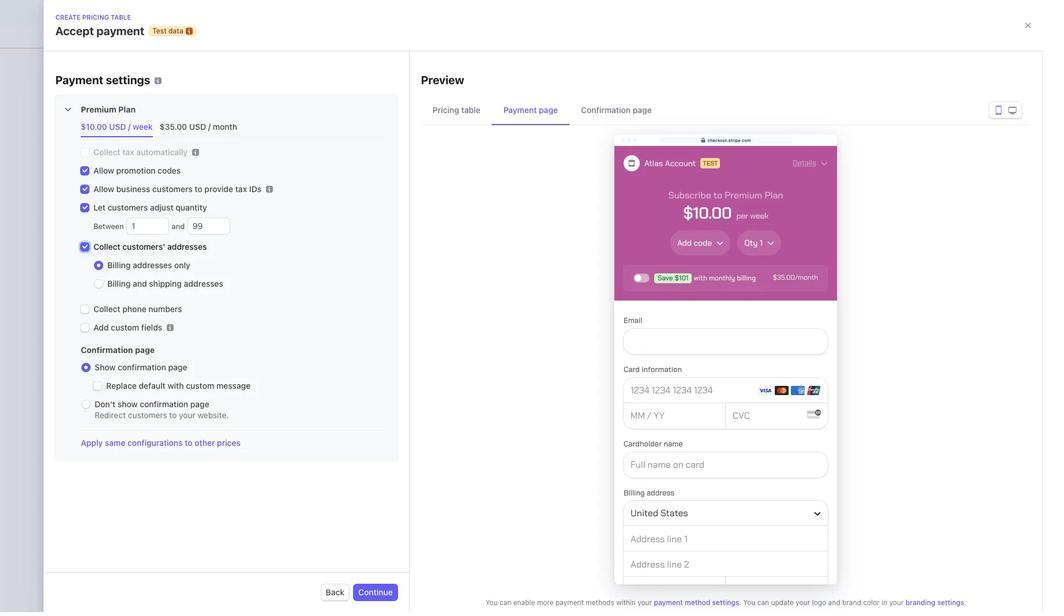 Task type: locate. For each thing, give the bounding box(es) containing it.
you
[[486, 599, 498, 607], [744, 599, 756, 607]]

collect up add at the left
[[94, 304, 120, 314]]

continue button
[[354, 585, 398, 601]]

your inside create a pricing table create a branded, responsive pricing table to embed on your website.
[[604, 284, 621, 294]]

payment down test data
[[504, 105, 537, 115]]

and down billing addresses only at top left
[[133, 279, 147, 289]]

to
[[195, 184, 203, 194], [555, 284, 563, 294], [169, 411, 177, 420], [185, 438, 193, 448]]

0 horizontal spatial can
[[500, 599, 512, 607]]

0 vertical spatial billing
[[107, 260, 131, 270]]

1 vertical spatial collect
[[94, 242, 120, 252]]

other
[[195, 438, 215, 448]]

0 vertical spatial pricing
[[82, 13, 109, 21]]

2 / from the left
[[208, 122, 211, 132]]

1 vertical spatial pricing
[[443, 266, 481, 279]]

to inside button
[[185, 438, 193, 448]]

collect down $10.00 usd / week
[[94, 147, 120, 157]]

0 horizontal spatial confirmation page
[[81, 345, 155, 355]]

confirmation down with
[[140, 400, 188, 409]]

1 vertical spatial custom
[[186, 381, 214, 391]]

2 horizontal spatial and
[[829, 599, 841, 607]]

promotion
[[116, 166, 156, 176]]

test
[[153, 27, 167, 35]]

products
[[57, 64, 126, 83]]

between
[[94, 222, 126, 231]]

2 collect from the top
[[94, 242, 120, 252]]

show
[[95, 363, 116, 372]]

you left enable
[[486, 599, 498, 607]]

create up accept at the left of page
[[55, 13, 81, 21]]

1 vertical spatial confirmation
[[140, 400, 188, 409]]

billing down "customers'"
[[107, 260, 131, 270]]

table up accept payment
[[111, 13, 131, 21]]

0 vertical spatial confirmation
[[581, 105, 631, 115]]

1 vertical spatial website.
[[198, 411, 229, 420]]

confirmation up default at the bottom left of page
[[118, 363, 166, 372]]

1 horizontal spatial confirmation
[[581, 105, 631, 115]]

0 vertical spatial a
[[434, 266, 440, 279]]

collect for collect customers' addresses
[[94, 242, 120, 252]]

0 horizontal spatial website.
[[198, 411, 229, 420]]

custom right with
[[186, 381, 214, 391]]

payment left method
[[654, 599, 683, 607]]

0 vertical spatial payment
[[55, 73, 103, 87]]

1 allow from the top
[[94, 166, 114, 176]]

0 vertical spatial tax
[[123, 147, 134, 157]]

1 / from the left
[[128, 122, 131, 132]]

confirmation
[[118, 363, 166, 372], [140, 400, 188, 409]]

payment down the create pricing table
[[97, 24, 144, 38]]

1 horizontal spatial you
[[744, 599, 756, 607]]

1 horizontal spatial a
[[434, 266, 440, 279]]

payment right more
[[556, 599, 584, 607]]

1 horizontal spatial settings
[[713, 599, 740, 607]]

page inside 'don't show confirmation page redirect customers to your website.'
[[190, 400, 209, 409]]

tax
[[123, 147, 134, 157], [235, 184, 247, 194]]

Maximum quantity text field
[[188, 218, 230, 234]]

2 vertical spatial and
[[829, 599, 841, 607]]

1 horizontal spatial and
[[170, 222, 187, 231]]

prices for product premium plan tab list
[[76, 117, 388, 137]]

2 billing from the top
[[107, 279, 131, 289]]

customers inside 'don't show confirmation page redirect customers to your website.'
[[128, 411, 167, 420]]

0 vertical spatial and
[[170, 222, 187, 231]]

0 vertical spatial allow
[[94, 166, 114, 176]]

brand
[[843, 599, 862, 607]]

back button
[[321, 585, 349, 601]]

0 horizontal spatial payment
[[55, 73, 103, 87]]

can left update
[[758, 599, 770, 607]]

collect
[[94, 147, 120, 157], [94, 242, 120, 252], [94, 304, 120, 314]]

0 vertical spatial create
[[55, 13, 81, 21]]

1 vertical spatial payment
[[504, 105, 537, 115]]

1 horizontal spatial .
[[965, 599, 967, 607]]

test data
[[506, 49, 538, 56]]

0 horizontal spatial usd
[[109, 122, 126, 132]]

/
[[128, 122, 131, 132], [208, 122, 211, 132]]

your left logo
[[796, 599, 811, 607]]

1 horizontal spatial payment
[[504, 105, 537, 115]]

numbers
[[149, 304, 182, 314]]

$10.00 usd / week button
[[76, 117, 160, 137]]

allow for allow promotion codes
[[94, 166, 114, 176]]

pricing right responsive
[[507, 284, 532, 294]]

usd
[[109, 122, 126, 132], [189, 122, 206, 132]]

create for a
[[395, 266, 431, 279]]

allow left promotion
[[94, 166, 114, 176]]

tab list
[[421, 95, 1032, 125]]

payment for payment settings
[[55, 73, 103, 87]]

custom
[[111, 323, 139, 333], [186, 381, 214, 391]]

embed
[[565, 284, 591, 294]]

your down 'replace default with custom message'
[[179, 411, 196, 420]]

0 vertical spatial confirmation page
[[581, 105, 652, 115]]

1 vertical spatial billing
[[107, 279, 131, 289]]

settings
[[106, 73, 150, 87], [713, 599, 740, 607], [938, 599, 965, 607]]

settings right method
[[713, 599, 740, 607]]

Minimum quantity text field
[[127, 218, 169, 234]]

pricing up branded,
[[443, 266, 481, 279]]

2 vertical spatial collect
[[94, 304, 120, 314]]

/ left the week
[[128, 122, 131, 132]]

payment up premium at the top left of the page
[[55, 73, 103, 87]]

settings right "branding"
[[938, 599, 965, 607]]

replace
[[106, 381, 137, 391]]

0 horizontal spatial and
[[133, 279, 147, 289]]

you left update
[[744, 599, 756, 607]]

to down with
[[169, 411, 177, 420]]

allow for allow business customers to provide tax ids
[[94, 184, 114, 194]]

0 horizontal spatial custom
[[111, 323, 139, 333]]

0 horizontal spatial confirmation
[[81, 345, 133, 355]]

addresses down collect customers' addresses
[[133, 260, 172, 270]]

a
[[434, 266, 440, 279], [422, 284, 426, 294]]

checkout.stripe.com
[[708, 138, 751, 142]]

tax up promotion
[[123, 147, 134, 157]]

2 vertical spatial pricing
[[507, 284, 532, 294]]

/ left month
[[208, 122, 211, 132]]

1 horizontal spatial can
[[758, 599, 770, 607]]

replace default with custom message
[[106, 381, 251, 391]]

usd for $35.00
[[189, 122, 206, 132]]

custom down the phone
[[111, 323, 139, 333]]

collect tax automatically
[[94, 147, 188, 157]]

tax left ids at the left top of the page
[[235, 184, 247, 194]]

1 can from the left
[[500, 599, 512, 607]]

1 horizontal spatial confirmation page
[[581, 105, 652, 115]]

let customers adjust quantity
[[94, 203, 207, 212]]

pricing table button
[[421, 95, 492, 125]]

addresses down only
[[184, 279, 223, 289]]

customers down business
[[108, 203, 148, 212]]

a up branded,
[[434, 266, 440, 279]]

your
[[604, 284, 621, 294], [179, 411, 196, 420], [638, 599, 652, 607], [796, 599, 811, 607], [890, 599, 904, 607]]

table
[[111, 13, 131, 21], [462, 105, 481, 115], [483, 266, 511, 279], [535, 284, 553, 294]]

to up quantity
[[195, 184, 203, 194]]

1 horizontal spatial pricing
[[443, 266, 481, 279]]

usd right $35.00
[[189, 122, 206, 132]]

1 horizontal spatial website.
[[395, 295, 426, 305]]

settings up plan
[[106, 73, 150, 87]]

collect phone numbers
[[94, 304, 182, 314]]

test
[[506, 49, 521, 56]]

2 vertical spatial customers
[[128, 411, 167, 420]]

1 vertical spatial confirmation page
[[81, 345, 155, 355]]

payment inside button
[[504, 105, 537, 115]]

a left branded,
[[422, 284, 426, 294]]

1 billing from the top
[[107, 260, 131, 270]]

usd down premium plan
[[109, 122, 126, 132]]

1 collect from the top
[[94, 147, 120, 157]]

to left other
[[185, 438, 193, 448]]

can left enable
[[500, 599, 512, 607]]

pricing
[[82, 13, 109, 21], [443, 266, 481, 279], [507, 284, 532, 294]]

payment
[[97, 24, 144, 38], [556, 599, 584, 607], [654, 599, 683, 607]]

payment page
[[504, 105, 558, 115]]

payment
[[55, 73, 103, 87], [504, 105, 537, 115]]

your right on
[[604, 284, 621, 294]]

0 horizontal spatial a
[[422, 284, 426, 294]]

and down quantity
[[170, 222, 187, 231]]

responsive
[[464, 284, 505, 294]]

payment settings
[[55, 73, 150, 87]]

table right pricing
[[462, 105, 481, 115]]

week
[[133, 122, 153, 132]]

logo
[[813, 599, 827, 607]]

can
[[500, 599, 512, 607], [758, 599, 770, 607]]

0 vertical spatial confirmation
[[118, 363, 166, 372]]

2 allow from the top
[[94, 184, 114, 194]]

prices
[[217, 438, 241, 448]]

$35.00 usd / month
[[160, 122, 237, 132]]

0 horizontal spatial /
[[128, 122, 131, 132]]

back
[[326, 588, 345, 598]]

billing
[[107, 260, 131, 270], [107, 279, 131, 289]]

website. inside 'don't show confirmation page redirect customers to your website.'
[[198, 411, 229, 420]]

accept
[[55, 24, 94, 38]]

to left embed
[[555, 284, 563, 294]]

2 can from the left
[[758, 599, 770, 607]]

and right logo
[[829, 599, 841, 607]]

collect for collect tax automatically
[[94, 147, 120, 157]]

customers down codes
[[152, 184, 193, 194]]

addresses
[[167, 242, 207, 252], [133, 260, 172, 270], [184, 279, 223, 289]]

confirmation
[[581, 105, 631, 115], [81, 345, 133, 355]]

default
[[139, 381, 166, 391]]

adjust
[[150, 203, 174, 212]]

customers down the show
[[128, 411, 167, 420]]

create for pricing
[[55, 13, 81, 21]]

continue
[[359, 588, 393, 598]]

pricing table
[[433, 105, 481, 115]]

create up branded,
[[395, 266, 431, 279]]

1 horizontal spatial /
[[208, 122, 211, 132]]

confirmation page
[[581, 105, 652, 115], [81, 345, 155, 355]]

automatically
[[136, 147, 188, 157]]

pricing up accept payment
[[82, 13, 109, 21]]

payment method settings link
[[654, 599, 740, 607]]

0 horizontal spatial you
[[486, 599, 498, 607]]

1 vertical spatial allow
[[94, 184, 114, 194]]

0 vertical spatial addresses
[[167, 242, 207, 252]]

you can enable more payment methods within your payment method settings . you can update your logo and brand color in your branding settings .
[[486, 599, 967, 607]]

1 vertical spatial a
[[422, 284, 426, 294]]

0 horizontal spatial .
[[740, 599, 742, 607]]

1 vertical spatial and
[[133, 279, 147, 289]]

confirmation inside button
[[581, 105, 631, 115]]

2 horizontal spatial payment
[[654, 599, 683, 607]]

. right "branding"
[[965, 599, 967, 607]]

. left update
[[740, 599, 742, 607]]

billing addresses only
[[107, 260, 190, 270]]

customers
[[152, 184, 193, 194], [108, 203, 148, 212], [128, 411, 167, 420]]

billing up the phone
[[107, 279, 131, 289]]

2 usd from the left
[[189, 122, 206, 132]]

0 vertical spatial collect
[[94, 147, 120, 157]]

on
[[593, 284, 602, 294]]

0 horizontal spatial payment
[[97, 24, 144, 38]]

$10.00 usd / week
[[81, 122, 153, 132]]

1 horizontal spatial usd
[[189, 122, 206, 132]]

1 vertical spatial tax
[[235, 184, 247, 194]]

1 usd from the left
[[109, 122, 126, 132]]

create
[[55, 13, 81, 21], [395, 266, 431, 279], [395, 284, 420, 294]]

phone
[[123, 304, 146, 314]]

0 vertical spatial website.
[[395, 295, 426, 305]]

apply
[[81, 438, 103, 448]]

2 vertical spatial addresses
[[184, 279, 223, 289]]

3 collect from the top
[[94, 304, 120, 314]]

addresses up only
[[167, 242, 207, 252]]

2 you from the left
[[744, 599, 756, 607]]

create left branded,
[[395, 284, 420, 294]]

more
[[537, 599, 554, 607]]

1 vertical spatial create
[[395, 266, 431, 279]]

allow up let on the left of page
[[94, 184, 114, 194]]

collect down between
[[94, 242, 120, 252]]

tab list containing pricing table
[[421, 95, 1032, 125]]

in
[[882, 599, 888, 607]]

configurations
[[128, 438, 183, 448]]



Task type: vqa. For each thing, say whether or not it's contained in the screenshot.
bottommost Create
yes



Task type: describe. For each thing, give the bounding box(es) containing it.
0 horizontal spatial settings
[[106, 73, 150, 87]]

codes
[[158, 166, 181, 176]]

your right in
[[890, 599, 904, 607]]

apply same configurations to other prices button
[[81, 438, 241, 449]]

payment for payment page
[[504, 105, 537, 115]]

website. inside create a pricing table create a branded, responsive pricing table to embed on your website.
[[395, 295, 426, 305]]

show
[[118, 400, 138, 409]]

$35.00 usd / month button
[[155, 117, 244, 137]]

allow business customers to provide tax ids
[[94, 184, 262, 194]]

branded,
[[428, 284, 462, 294]]

with
[[168, 381, 184, 391]]

to inside 'don't show confirmation page redirect customers to your website.'
[[169, 411, 177, 420]]

color
[[864, 599, 880, 607]]

/ for month
[[208, 122, 211, 132]]

collect for collect phone numbers
[[94, 304, 120, 314]]

apply same configurations to other prices
[[81, 438, 241, 448]]

data
[[169, 27, 183, 35]]

2 . from the left
[[965, 599, 967, 607]]

business
[[116, 184, 150, 194]]

$10.00
[[81, 122, 107, 132]]

usd for $10.00
[[109, 122, 126, 132]]

your inside 'don't show confirmation page redirect customers to your website.'
[[179, 411, 196, 420]]

1 horizontal spatial tax
[[235, 184, 247, 194]]

only
[[174, 260, 190, 270]]

ids
[[249, 184, 262, 194]]

premium plan
[[81, 105, 136, 114]]

2 vertical spatial create
[[395, 284, 420, 294]]

premium plan button
[[65, 105, 388, 117]]

don't show confirmation page redirect customers to your website.
[[95, 400, 229, 420]]

1 you from the left
[[486, 599, 498, 607]]

show confirmation page
[[95, 363, 187, 372]]

let
[[94, 203, 106, 212]]

/ for week
[[128, 122, 131, 132]]

1 horizontal spatial custom
[[186, 381, 214, 391]]

table inside button
[[462, 105, 481, 115]]

accept payment
[[55, 24, 144, 38]]

create a pricing table create a branded, responsive pricing table to embed on your website.
[[395, 266, 621, 305]]

payment page button
[[492, 95, 570, 125]]

message
[[217, 381, 251, 391]]

billing for billing addresses only
[[107, 260, 131, 270]]

create pricing table
[[55, 13, 131, 21]]

update
[[772, 599, 794, 607]]

to inside create a pricing table create a branded, responsive pricing table to embed on your website.
[[555, 284, 563, 294]]

quantity
[[176, 203, 207, 212]]

data
[[523, 49, 538, 56]]

branding
[[906, 599, 936, 607]]

your right within
[[638, 599, 652, 607]]

confirmation page button
[[570, 95, 664, 125]]

redirect
[[95, 411, 126, 420]]

2 horizontal spatial pricing
[[507, 284, 532, 294]]

test data
[[153, 27, 183, 35]]

collect customers' addresses
[[94, 242, 207, 252]]

preview
[[421, 73, 465, 87]]

1 . from the left
[[740, 599, 742, 607]]

branding settings link
[[906, 599, 965, 607]]

1 vertical spatial confirmation
[[81, 345, 133, 355]]

0 vertical spatial custom
[[111, 323, 139, 333]]

add custom fields
[[94, 323, 162, 333]]

within
[[617, 599, 636, 607]]

don't
[[95, 400, 116, 409]]

1 vertical spatial addresses
[[133, 260, 172, 270]]

fields
[[141, 323, 162, 333]]

2 horizontal spatial settings
[[938, 599, 965, 607]]

plan
[[118, 105, 136, 114]]

month
[[213, 122, 237, 132]]

same
[[105, 438, 125, 448]]

confirmation inside 'don't show confirmation page redirect customers to your website.'
[[140, 400, 188, 409]]

table left embed
[[535, 284, 553, 294]]

provide
[[205, 184, 233, 194]]

1 vertical spatial customers
[[108, 203, 148, 212]]

1 horizontal spatial payment
[[556, 599, 584, 607]]

0 vertical spatial customers
[[152, 184, 193, 194]]

shipping
[[149, 279, 182, 289]]

confirmation page inside button
[[581, 105, 652, 115]]

0 horizontal spatial pricing
[[82, 13, 109, 21]]

customers'
[[123, 242, 165, 252]]

methods
[[586, 599, 615, 607]]

$35.00
[[160, 122, 187, 132]]

add
[[94, 323, 109, 333]]

0 horizontal spatial tax
[[123, 147, 134, 157]]

method
[[685, 599, 711, 607]]

premium
[[81, 105, 116, 114]]

allow promotion codes
[[94, 166, 181, 176]]

billing for billing and shipping addresses
[[107, 279, 131, 289]]

pricing
[[433, 105, 460, 115]]

enable
[[514, 599, 536, 607]]

billing and shipping addresses
[[107, 279, 223, 289]]

table up responsive
[[483, 266, 511, 279]]



